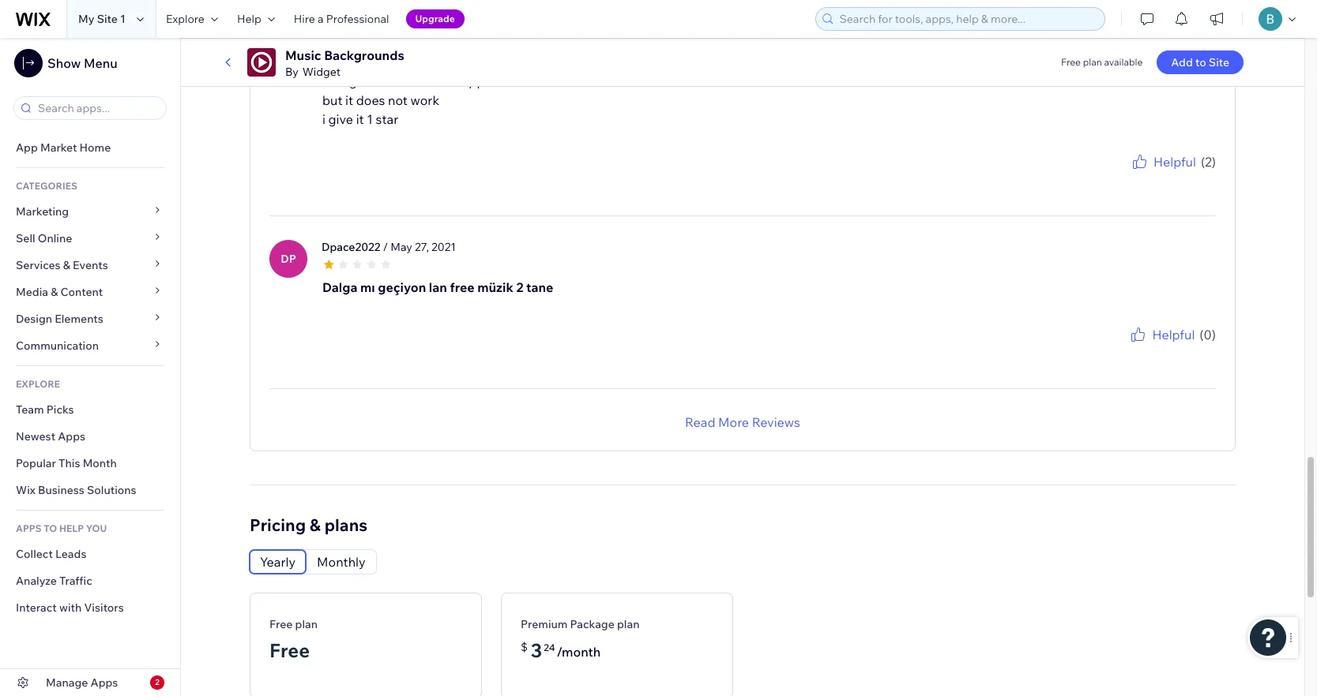 Task type: vqa. For each thing, say whether or not it's contained in the screenshot.
Accept
no



Task type: locate. For each thing, give the bounding box(es) containing it.
2 vertical spatial for
[[1138, 344, 1151, 356]]

& left events
[[63, 258, 70, 273]]

0 horizontal spatial a
[[318, 12, 324, 26]]

1 thank from the top
[[1091, 171, 1118, 183]]

free for free
[[269, 618, 293, 632]]

not
[[388, 92, 408, 108]]

(0)
[[1200, 327, 1216, 343]]

1 feedback from the top
[[1175, 171, 1216, 183]]

feedback
[[1175, 171, 1216, 183], [1175, 344, 1216, 356]]

0 vertical spatial 2
[[516, 279, 523, 295]]

to
[[1195, 55, 1206, 70]]

1 horizontal spatial it
[[356, 111, 364, 127]]

team
[[16, 403, 44, 417]]

helpful left the (0)
[[1152, 327, 1195, 343]]

thank for (0)
[[1091, 344, 1118, 356]]

package
[[570, 618, 615, 632]]

2 thank from the top
[[1091, 344, 1118, 356]]

you for (2)
[[1120, 171, 1136, 183]]

may
[[391, 240, 412, 254]]

0 vertical spatial your
[[1153, 171, 1173, 183]]

1 horizontal spatial 2
[[516, 279, 523, 295]]

site right my
[[97, 12, 118, 26]]

1 vertical spatial helpful
[[1152, 327, 1195, 343]]

site right the to
[[1209, 55, 1229, 70]]

2 vertical spatial it
[[356, 111, 364, 127]]

widget
[[302, 65, 341, 79]]

home
[[79, 141, 111, 155]]

0 horizontal spatial plan
[[295, 618, 318, 632]]

love
[[491, 73, 515, 89]]

collect leads
[[16, 548, 86, 562]]

1 vertical spatial helpful button
[[1129, 325, 1195, 344]]

2 horizontal spatial &
[[310, 515, 321, 535]]

thank you for your feedback for (2)
[[1091, 171, 1216, 183]]

newest apps
[[16, 430, 85, 444]]

my site 1
[[78, 12, 126, 26]]

1 vertical spatial free
[[269, 618, 293, 632]]

monthly
[[317, 554, 366, 570]]

the
[[518, 73, 537, 89]]

tane
[[526, 279, 553, 295]]

2 right manage apps
[[155, 678, 159, 688]]

1 horizontal spatial site
[[1209, 55, 1229, 70]]

müzik
[[477, 279, 513, 295]]

apps right manage
[[91, 676, 118, 691]]

plan down yearly
[[295, 618, 318, 632]]

0 vertical spatial helpful
[[1154, 154, 1196, 170]]

manage apps
[[46, 676, 118, 691]]

popular this month
[[16, 457, 117, 471]]

0 vertical spatial &
[[63, 258, 70, 273]]

design elements
[[16, 312, 103, 326]]

you
[[86, 523, 107, 535]]

0 horizontal spatial 1
[[120, 12, 126, 26]]

1 your from the top
[[1153, 171, 1173, 183]]

free for available
[[1061, 56, 1081, 68]]

geçiyon
[[378, 279, 426, 295]]

interact with visitors
[[16, 601, 124, 616]]

helpful left (2)
[[1154, 154, 1196, 170]]

1 vertical spatial 2
[[155, 678, 159, 688]]

communication link
[[0, 333, 180, 360]]

1 i from the top
[[322, 49, 326, 65]]

a
[[318, 12, 324, 26], [339, 73, 346, 89], [430, 73, 437, 89]]

$ 3 24 /month
[[521, 639, 601, 663]]

0 vertical spatial helpful button
[[1130, 152, 1196, 171]]

online
[[38, 232, 72, 246]]

0 horizontal spatial 2
[[155, 678, 159, 688]]

helpful button left (2)
[[1130, 152, 1196, 171]]

plan right "package"
[[617, 618, 640, 632]]

monthly button
[[307, 550, 376, 574]]

0 vertical spatial thank you for your feedback
[[1091, 171, 1216, 183]]

0 horizontal spatial site
[[97, 12, 118, 26]]

2 vertical spatial free
[[269, 639, 310, 663]]

plan left available
[[1083, 56, 1102, 68]]

& left plans
[[310, 515, 321, 535]]

music backgrounds by widget
[[285, 47, 404, 79]]

2 horizontal spatial it
[[438, 49, 447, 65]]

thank for (2)
[[1091, 171, 1118, 183]]

dalga
[[322, 279, 357, 295]]

1 horizontal spatial &
[[63, 258, 70, 273]]

good
[[349, 73, 380, 89]]

solutions
[[87, 484, 136, 498]]

collect
[[16, 548, 53, 562]]

media & content
[[16, 285, 103, 299]]

a right the its
[[339, 73, 346, 89]]

feedback down the (0)
[[1175, 344, 1216, 356]]

analyze traffic link
[[0, 568, 180, 595]]

1 vertical spatial thank you for your feedback
[[1091, 344, 1216, 356]]

2 you from the top
[[1120, 344, 1136, 356]]

free plan available
[[1061, 56, 1143, 68]]

plan inside free plan free
[[295, 618, 318, 632]]

site inside button
[[1209, 55, 1229, 70]]

a left wix
[[430, 73, 437, 89]]

communication
[[16, 339, 101, 353]]

0 vertical spatial for
[[411, 73, 428, 89]]

helpful button for (2)
[[1130, 152, 1196, 171]]

1 vertical spatial 1
[[367, 111, 373, 127]]

apps to help you
[[16, 523, 107, 535]]

0 vertical spatial free
[[1061, 56, 1081, 68]]

0 vertical spatial you
[[1120, 171, 1136, 183]]

0 vertical spatial site
[[97, 12, 118, 26]]

apps
[[58, 430, 85, 444], [91, 676, 118, 691]]

content
[[60, 285, 103, 299]]

helpful button left the (0)
[[1129, 325, 1195, 344]]

apps up this
[[58, 430, 85, 444]]

services & events link
[[0, 252, 180, 279]]

give
[[328, 111, 353, 127]]

i
[[322, 49, 326, 65], [322, 111, 326, 127]]

0 vertical spatial it
[[438, 49, 447, 65]]

it right but
[[345, 92, 353, 108]]

it up wix
[[438, 49, 447, 65]]

1 vertical spatial &
[[51, 285, 58, 299]]

2 horizontal spatial a
[[430, 73, 437, 89]]

&
[[63, 258, 70, 273], [51, 285, 58, 299], [310, 515, 321, 535]]

0 vertical spatial i
[[322, 49, 326, 65]]

app market home
[[16, 141, 111, 155]]

1 vertical spatial apps
[[91, 676, 118, 691]]

2 left tane
[[516, 279, 523, 295]]

hire a professional link
[[284, 0, 399, 38]]

design elements link
[[0, 306, 180, 333]]

2 vertical spatial &
[[310, 515, 321, 535]]

1 left star at top left
[[367, 111, 373, 127]]

helpful button
[[1130, 152, 1196, 171], [1129, 325, 1195, 344]]

you
[[1120, 171, 1136, 183], [1120, 344, 1136, 356]]

1 vertical spatial it
[[345, 92, 353, 108]]

backgrounds
[[324, 47, 404, 63]]

traffic
[[59, 574, 92, 589]]

dalga mı geçiyon lan free müzik 2 tane
[[322, 279, 553, 295]]

feedback down (2)
[[1175, 171, 1216, 183]]

1 you from the top
[[1120, 171, 1136, 183]]

elements
[[55, 312, 103, 326]]

music backgrounds logo image
[[247, 48, 276, 77]]

Search apps... field
[[33, 97, 161, 119]]

i don't recommend it its a good idea for a wix app! love the idea! but it does not work i give it 1 star
[[322, 49, 568, 127]]

2 your from the top
[[1153, 344, 1173, 356]]

pricing & plans
[[250, 515, 367, 535]]

music
[[285, 47, 321, 63]]

thank you for your feedback down (2)
[[1091, 171, 1216, 183]]

helpful for (0)
[[1152, 327, 1195, 343]]

for inside i don't recommend it its a good idea for a wix app! love the idea! but it does not work i give it 1 star
[[411, 73, 428, 89]]

available
[[1104, 56, 1143, 68]]

0 vertical spatial thank
[[1091, 171, 1118, 183]]

business
[[38, 484, 84, 498]]

1 vertical spatial thank
[[1091, 344, 1118, 356]]

1 horizontal spatial plan
[[617, 618, 640, 632]]

recommend
[[363, 49, 435, 65]]

interact with visitors link
[[0, 595, 180, 622]]

it right give
[[356, 111, 364, 127]]

team picks
[[16, 403, 74, 417]]

1 thank you for your feedback from the top
[[1091, 171, 1216, 183]]

star
[[376, 111, 398, 127]]

1 vertical spatial your
[[1153, 344, 1173, 356]]

i left don't
[[322, 49, 326, 65]]

2 horizontal spatial plan
[[1083, 56, 1102, 68]]

wix business solutions link
[[0, 477, 180, 504]]

thank you for your feedback down the (0)
[[1091, 344, 1216, 356]]

its
[[322, 73, 337, 89]]

1 right my
[[120, 12, 126, 26]]

free
[[1061, 56, 1081, 68], [269, 618, 293, 632], [269, 639, 310, 663]]

1 vertical spatial site
[[1209, 55, 1229, 70]]

thank you for your feedback for (0)
[[1091, 344, 1216, 356]]

help button
[[227, 0, 284, 38]]

your
[[1153, 171, 1173, 183], [1153, 344, 1173, 356]]

0 vertical spatial feedback
[[1175, 171, 1216, 183]]

you for (0)
[[1120, 344, 1136, 356]]

reviews
[[752, 415, 800, 430]]

1
[[120, 12, 126, 26], [367, 111, 373, 127]]

1 vertical spatial for
[[1138, 171, 1151, 183]]

0 horizontal spatial apps
[[58, 430, 85, 444]]

apps for manage apps
[[91, 676, 118, 691]]

visitors
[[84, 601, 124, 616]]

1 vertical spatial i
[[322, 111, 326, 127]]

i left give
[[322, 111, 326, 127]]

1 horizontal spatial 1
[[367, 111, 373, 127]]

my
[[78, 12, 94, 26]]

2 thank you for your feedback from the top
[[1091, 344, 1216, 356]]

1 horizontal spatial apps
[[91, 676, 118, 691]]

2021
[[432, 240, 456, 254]]

0 vertical spatial apps
[[58, 430, 85, 444]]

0 horizontal spatial &
[[51, 285, 58, 299]]

1 vertical spatial feedback
[[1175, 344, 1216, 356]]

& right media
[[51, 285, 58, 299]]

0 horizontal spatial it
[[345, 92, 353, 108]]

2 feedback from the top
[[1175, 344, 1216, 356]]

analyze
[[16, 574, 57, 589]]

1 vertical spatial you
[[1120, 344, 1136, 356]]

a right hire
[[318, 12, 324, 26]]

sell
[[16, 232, 35, 246]]

wix
[[440, 73, 459, 89]]



Task type: describe. For each thing, give the bounding box(es) containing it.
media & content link
[[0, 279, 180, 306]]

manage
[[46, 676, 88, 691]]

1 horizontal spatial a
[[339, 73, 346, 89]]

with
[[59, 601, 82, 616]]

don't
[[329, 49, 360, 65]]

add to site
[[1171, 55, 1229, 70]]

media
[[16, 285, 48, 299]]

sell online
[[16, 232, 72, 246]]

add
[[1171, 55, 1193, 70]]

Search for tools, apps, help & more... field
[[835, 8, 1100, 30]]

services
[[16, 258, 60, 273]]

premium
[[521, 618, 568, 632]]

hire a professional
[[294, 12, 389, 26]]

design
[[16, 312, 52, 326]]

plan for free
[[295, 618, 318, 632]]

sidebar element
[[0, 38, 181, 697]]

premium package plan
[[521, 618, 640, 632]]

help
[[237, 12, 261, 26]]

marketing
[[16, 205, 69, 219]]

dpace2022 / may 27, 2021
[[322, 240, 456, 254]]

professional
[[326, 12, 389, 26]]

app market home link
[[0, 134, 180, 161]]

sell online link
[[0, 225, 180, 252]]

popular this month link
[[0, 450, 180, 477]]

/
[[383, 240, 388, 254]]

explore
[[166, 12, 205, 26]]

feedback for (0)
[[1175, 344, 1216, 356]]

helpful for (2)
[[1154, 154, 1196, 170]]

read
[[685, 415, 715, 430]]

marketing link
[[0, 198, 180, 225]]

this
[[58, 457, 80, 471]]

market
[[40, 141, 77, 155]]

does
[[356, 92, 385, 108]]

app!
[[462, 73, 488, 89]]

show
[[47, 55, 81, 71]]

free plan free
[[269, 618, 318, 663]]

wix
[[16, 484, 35, 498]]

feedback for (2)
[[1175, 171, 1216, 183]]

services & events
[[16, 258, 108, 273]]

27,
[[415, 240, 429, 254]]

add to site button
[[1157, 51, 1244, 74]]

3
[[531, 639, 542, 663]]

menu
[[84, 55, 117, 71]]

your for (0)
[[1153, 344, 1173, 356]]

show menu
[[47, 55, 117, 71]]

picks
[[46, 403, 74, 417]]

by
[[285, 65, 298, 79]]

your for (2)
[[1153, 171, 1173, 183]]

helpful button for (0)
[[1129, 325, 1195, 344]]

2 i from the top
[[322, 111, 326, 127]]

plans
[[324, 515, 367, 535]]

read more reviews button
[[685, 413, 800, 432]]

work
[[410, 92, 439, 108]]

2 inside sidebar element
[[155, 678, 159, 688]]

help
[[59, 523, 84, 535]]

analyze traffic
[[16, 574, 92, 589]]

newest apps link
[[0, 424, 180, 450]]

hire
[[294, 12, 315, 26]]

to
[[44, 523, 57, 535]]

apps for newest apps
[[58, 430, 85, 444]]

for for (0)
[[1138, 344, 1151, 356]]

explore
[[16, 378, 60, 390]]

idea
[[383, 73, 408, 89]]

dp
[[281, 252, 296, 266]]

popular
[[16, 457, 56, 471]]

dpace2022
[[322, 240, 380, 254]]

& for plans
[[310, 515, 321, 535]]

free
[[450, 279, 475, 295]]

(2)
[[1201, 154, 1216, 170]]

1 inside i don't recommend it its a good idea for a wix app! love the idea! but it does not work i give it 1 star
[[367, 111, 373, 127]]

wix business solutions
[[16, 484, 136, 498]]

& for events
[[63, 258, 70, 273]]

leads
[[55, 548, 86, 562]]

app
[[16, 141, 38, 155]]

idea!
[[540, 73, 568, 89]]

& for content
[[51, 285, 58, 299]]

0 vertical spatial 1
[[120, 12, 126, 26]]

collect leads link
[[0, 541, 180, 568]]

team picks link
[[0, 397, 180, 424]]

upgrade
[[415, 13, 455, 24]]

for for (2)
[[1138, 171, 1151, 183]]

show menu button
[[14, 49, 117, 77]]

newest
[[16, 430, 55, 444]]

more
[[718, 415, 749, 430]]

lan
[[429, 279, 447, 295]]

plan for available
[[1083, 56, 1102, 68]]



